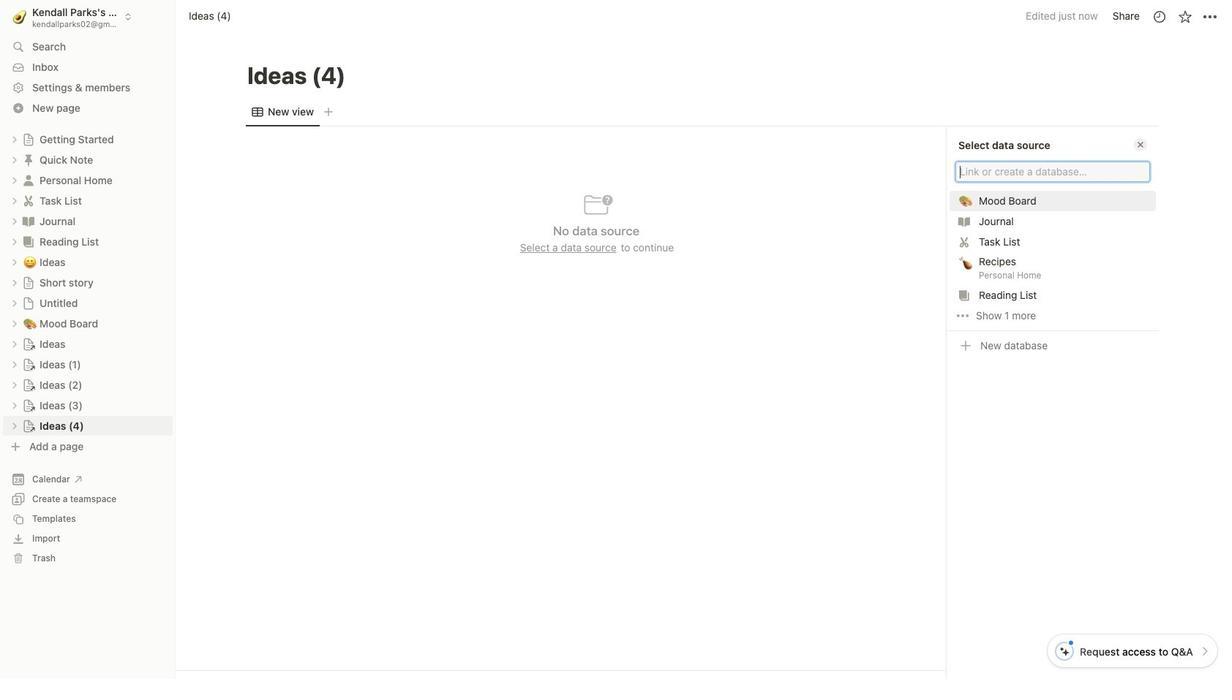 Task type: locate. For each thing, give the bounding box(es) containing it.
open image
[[10, 135, 19, 144], [10, 156, 19, 164], [10, 176, 19, 185], [10, 217, 19, 226], [10, 238, 19, 246], [10, 279, 19, 287], [10, 340, 19, 349], [10, 381, 19, 390], [10, 401, 19, 410], [10, 422, 19, 431]]

🎨 image
[[960, 193, 973, 210]]

7 open image from the top
[[10, 340, 19, 349]]

10 open image from the top
[[10, 422, 19, 431]]

6 open image from the top
[[10, 279, 19, 287]]

🥑 image
[[13, 8, 27, 26]]

4 open image from the top
[[10, 217, 19, 226]]

1 open image from the top
[[10, 197, 19, 205]]

favorite image
[[1178, 9, 1193, 24]]

3 open image from the top
[[10, 299, 19, 308]]

5 open image from the top
[[10, 360, 19, 369]]

change page icon image
[[22, 133, 35, 146], [21, 153, 36, 167], [21, 173, 36, 188], [21, 194, 36, 208], [21, 214, 36, 229], [21, 235, 36, 249], [22, 276, 35, 289], [22, 297, 35, 310], [22, 338, 35, 351], [22, 358, 35, 371], [22, 379, 35, 392], [22, 399, 35, 412], [22, 420, 35, 433]]

tab
[[246, 102, 320, 123]]

open image
[[10, 197, 19, 205], [10, 258, 19, 267], [10, 299, 19, 308], [10, 319, 19, 328], [10, 360, 19, 369]]

tab list
[[246, 98, 1159, 127]]

🎨 image
[[23, 315, 37, 332]]



Task type: vqa. For each thing, say whether or not it's contained in the screenshot.
second Open image from the bottom
yes



Task type: describe. For each thing, give the bounding box(es) containing it.
3 open image from the top
[[10, 176, 19, 185]]

4 open image from the top
[[10, 319, 19, 328]]

😀 image
[[23, 254, 37, 270]]

updates image
[[1152, 9, 1167, 24]]

1 open image from the top
[[10, 135, 19, 144]]

Link or create a database… text field
[[960, 165, 1146, 180]]

9 open image from the top
[[10, 401, 19, 410]]

5 open image from the top
[[10, 238, 19, 246]]

2 open image from the top
[[10, 156, 19, 164]]

🍗 image
[[960, 255, 973, 272]]

2 open image from the top
[[10, 258, 19, 267]]

8 open image from the top
[[10, 381, 19, 390]]



